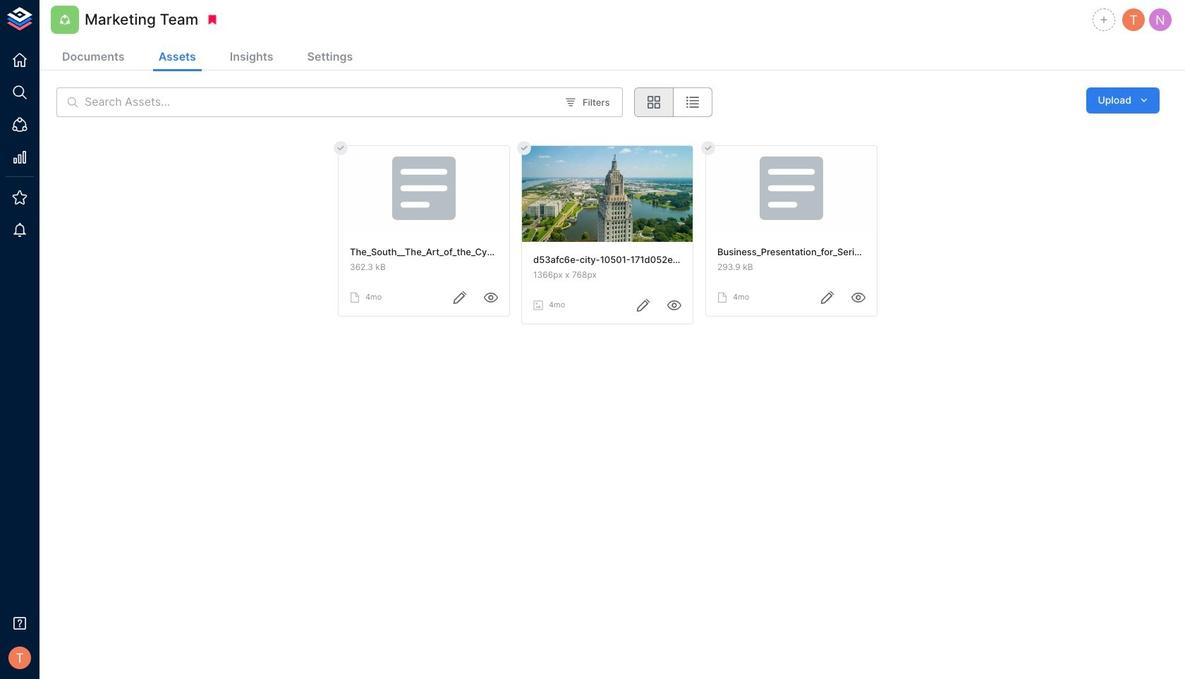 Task type: describe. For each thing, give the bounding box(es) containing it.
Search Assets... text field
[[85, 88, 557, 117]]



Task type: vqa. For each thing, say whether or not it's contained in the screenshot.
group
yes



Task type: locate. For each thing, give the bounding box(es) containing it.
group
[[635, 88, 713, 117]]

remove bookmark image
[[206, 13, 219, 26]]



